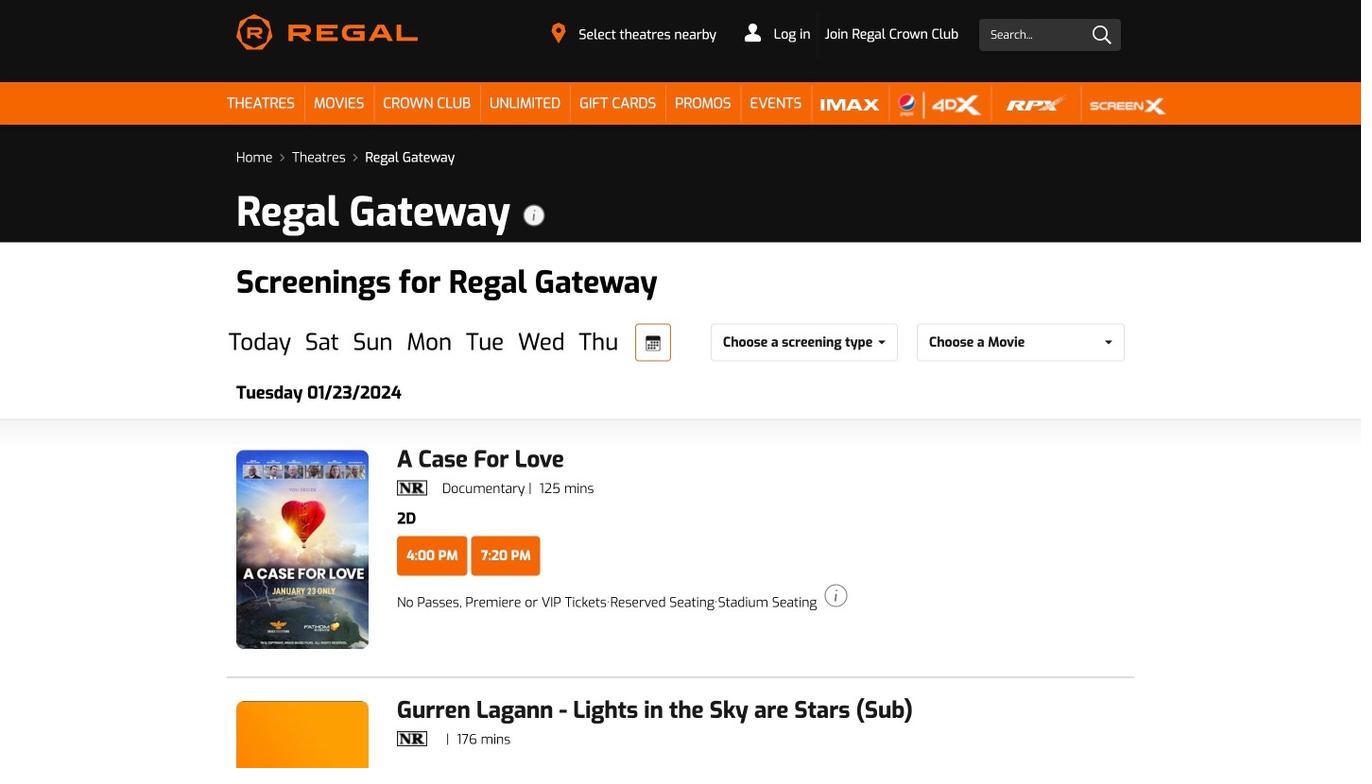 Task type: describe. For each thing, give the bounding box(es) containing it.
a case for love image
[[236, 451, 369, 650]]

stadium element
[[718, 595, 818, 612]]

screening type: 2d element
[[397, 509, 416, 529]]

user icon image
[[745, 23, 761, 42]]

rpx - regal premium experience image
[[1001, 91, 1072, 119]]

Search... text field
[[980, 19, 1122, 51]]

cinema info image
[[523, 204, 546, 227]]

regal image
[[236, 14, 418, 49]]

map marker icon image
[[552, 23, 566, 44]]

screenx image
[[1091, 91, 1167, 119]]

showtime details image
[[825, 585, 848, 608]]



Task type: vqa. For each thing, say whether or not it's contained in the screenshot.
no-pass-ss 'element'
yes



Task type: locate. For each thing, give the bounding box(es) containing it.
0 vertical spatial not rated. image
[[397, 481, 428, 496]]

1 vertical spatial not rated. image
[[397, 732, 428, 747]]

reserved-selected element
[[611, 595, 715, 612]]

pick a date image
[[646, 336, 661, 351]]

2 not rated. image from the top
[[397, 732, 428, 747]]

1 not rated. image from the top
[[397, 481, 428, 496]]

pepsi 4dx logo image
[[899, 91, 982, 119]]

not rated. image
[[397, 481, 428, 496], [397, 732, 428, 747]]

no-pass-ss element
[[397, 595, 607, 612]]

imax image
[[821, 91, 880, 119]]



